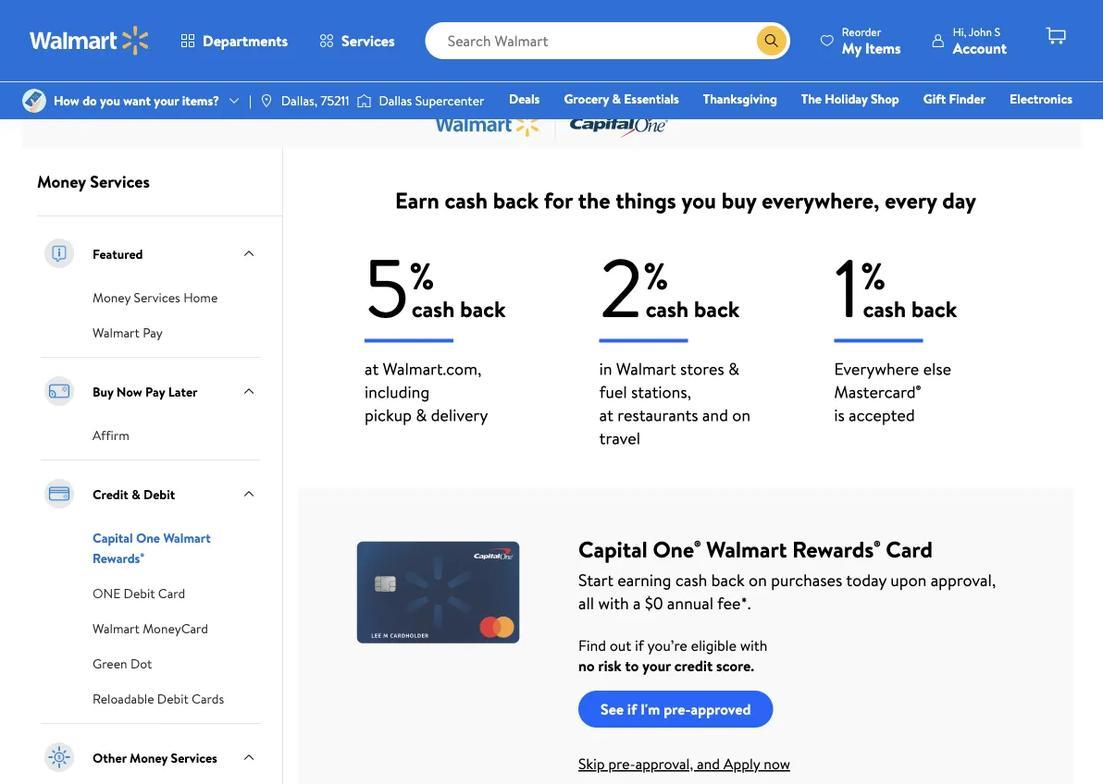 Task type: vqa. For each thing, say whether or not it's contained in the screenshot.
Electronics
yes



Task type: describe. For each thing, give the bounding box(es) containing it.
capital one walmart rewards®
[[93, 529, 211, 568]]

dot
[[130, 655, 152, 673]]

credit
[[93, 485, 128, 503]]

money services home
[[93, 289, 218, 307]]

electronics toy shop
[[660, 90, 1072, 134]]

dallas
[[379, 92, 412, 110]]

grocery
[[564, 90, 609, 108]]

debit for reloadable debit cards
[[157, 690, 188, 708]]

dallas supercenter
[[379, 92, 484, 110]]

dallas,
[[281, 92, 317, 110]]

one debit
[[931, 116, 993, 134]]

walmart pay link
[[93, 322, 163, 342]]

john
[[969, 24, 992, 39]]

shop for toy
[[682, 116, 710, 134]]

one
[[136, 529, 160, 547]]

moneycard
[[143, 620, 208, 638]]

services button
[[304, 19, 411, 63]]

debit for one debit card
[[124, 585, 155, 603]]

green
[[93, 655, 127, 673]]

hi, john s account
[[953, 24, 1007, 58]]

|
[[249, 92, 252, 110]]

buy now pay later image
[[41, 373, 78, 410]]

 image for how do you want your items?
[[22, 89, 46, 113]]

registry
[[859, 116, 907, 134]]

other
[[93, 749, 127, 767]]

walmart+
[[1017, 116, 1072, 134]]

services inside dropdown button
[[342, 31, 395, 51]]

gift finder link
[[915, 89, 994, 109]]

services down cards
[[171, 749, 217, 767]]

do
[[83, 92, 97, 110]]

one debit link
[[922, 115, 1002, 135]]

dallas, 75211
[[281, 92, 349, 110]]

the holiday shop link
[[793, 89, 908, 109]]

reorder my items
[[842, 24, 901, 58]]

search icon image
[[764, 33, 779, 48]]

walmart moneycard
[[93, 620, 208, 638]]

thanksgiving link
[[695, 89, 785, 109]]

reloadable debit cards
[[93, 690, 224, 708]]

other money services
[[93, 749, 217, 767]]

reloadable
[[93, 690, 154, 708]]

Walmart Site-Wide search field
[[425, 22, 790, 59]]

the holiday shop
[[801, 90, 899, 108]]

buy
[[93, 382, 113, 400]]

capital one walmart rewards® link
[[93, 527, 211, 568]]

money for money services home
[[93, 289, 131, 307]]

registry link
[[851, 115, 915, 135]]

debit up one
[[143, 485, 175, 503]]

deals link
[[501, 89, 548, 109]]

money for money services
[[37, 170, 86, 193]]

fashion
[[792, 116, 835, 134]]

gift finder
[[923, 90, 986, 108]]

walmart for walmart pay
[[93, 324, 140, 342]]

one debit card
[[93, 585, 185, 603]]

walmart image
[[30, 26, 150, 56]]

services up featured
[[90, 170, 150, 193]]

departments button
[[165, 19, 304, 63]]

fashion link
[[784, 115, 844, 135]]

now
[[116, 382, 142, 400]]

debit for one debit
[[962, 116, 993, 134]]

services up walmart pay "link" at the left top of the page
[[134, 289, 180, 307]]

75211
[[321, 92, 349, 110]]

toy shop link
[[652, 115, 719, 135]]



Task type: locate. For each thing, give the bounding box(es) containing it.
walmart inside "link"
[[93, 324, 140, 342]]

2 vertical spatial walmart
[[93, 620, 140, 638]]

you
[[100, 92, 120, 110]]

how
[[54, 92, 79, 110]]

featured image
[[41, 235, 78, 272]]

walmart moneycard link
[[93, 618, 208, 638]]

s
[[995, 24, 1000, 39]]

green dot link
[[93, 653, 152, 674]]

how do you want your items?
[[54, 92, 219, 110]]

reorder
[[842, 24, 881, 39]]

rewards®
[[93, 550, 144, 568]]

pay inside walmart pay "link"
[[143, 324, 163, 342]]

toy
[[660, 116, 679, 134]]

0 horizontal spatial home
[[183, 289, 218, 307]]

1 horizontal spatial shop
[[871, 90, 899, 108]]

0 horizontal spatial &
[[132, 485, 140, 503]]

gift
[[923, 90, 946, 108]]

finder
[[949, 90, 986, 108]]

thanksgiving
[[703, 90, 777, 108]]

& for credit
[[132, 485, 140, 503]]

grocery & essentials
[[564, 90, 679, 108]]

0 vertical spatial shop
[[871, 90, 899, 108]]

0 vertical spatial &
[[612, 90, 621, 108]]

my
[[842, 37, 862, 58]]

featured
[[93, 245, 143, 263]]

home inside money services home link
[[183, 289, 218, 307]]

walmart down money services home
[[93, 324, 140, 342]]

one for one debit card
[[93, 585, 121, 603]]

supercenter
[[415, 92, 484, 110]]

1 horizontal spatial home
[[734, 116, 768, 134]]

1 vertical spatial pay
[[145, 382, 165, 400]]

1 vertical spatial money
[[93, 289, 131, 307]]

1 vertical spatial shop
[[682, 116, 710, 134]]

pay
[[143, 324, 163, 342], [145, 382, 165, 400]]

affirm link
[[93, 425, 129, 445]]

 image
[[22, 89, 46, 113], [357, 92, 371, 110]]

1 vertical spatial one
[[93, 585, 121, 603]]

home inside home link
[[734, 116, 768, 134]]

account
[[953, 37, 1007, 58]]

debit
[[962, 116, 993, 134], [143, 485, 175, 503], [124, 585, 155, 603], [157, 690, 188, 708]]

credit & debit image
[[41, 476, 78, 513]]

one for one debit
[[931, 116, 958, 134]]

1 horizontal spatial &
[[612, 90, 621, 108]]

walmart
[[93, 324, 140, 342], [163, 529, 211, 547], [93, 620, 140, 638]]

later
[[168, 382, 198, 400]]

one inside "link"
[[93, 585, 121, 603]]

shop
[[871, 90, 899, 108], [682, 116, 710, 134]]

services
[[342, 31, 395, 51], [90, 170, 150, 193], [134, 289, 180, 307], [171, 749, 217, 767]]

want
[[123, 92, 151, 110]]

0 horizontal spatial shop
[[682, 116, 710, 134]]

reloadable debit cards link
[[93, 688, 224, 709]]

 image left how
[[22, 89, 46, 113]]

money right other
[[130, 749, 168, 767]]

walmart right one
[[163, 529, 211, 547]]

1 horizontal spatial  image
[[357, 92, 371, 110]]

capital
[[93, 529, 133, 547]]

one down the rewards®
[[93, 585, 121, 603]]

&
[[612, 90, 621, 108], [132, 485, 140, 503]]

0 vertical spatial home
[[734, 116, 768, 134]]

walmart inside capital one walmart rewards®
[[163, 529, 211, 547]]

2 vertical spatial money
[[130, 749, 168, 767]]

walmart up green dot link
[[93, 620, 140, 638]]

walmart pay
[[93, 324, 163, 342]]

debit left cards
[[157, 690, 188, 708]]

Search search field
[[425, 22, 790, 59]]

walmart+ link
[[1009, 115, 1081, 135]]

hi,
[[953, 24, 966, 39]]

debit inside "link"
[[124, 585, 155, 603]]

items?
[[182, 92, 219, 110]]

one
[[931, 116, 958, 134], [93, 585, 121, 603]]

& right "credit" at the left bottom
[[132, 485, 140, 503]]

items
[[865, 37, 901, 58]]

affirm
[[93, 427, 129, 445]]

money up featured image
[[37, 170, 86, 193]]

0 vertical spatial one
[[931, 116, 958, 134]]

essentials
[[624, 90, 679, 108]]

shop inside electronics toy shop
[[682, 116, 710, 134]]

home link
[[726, 115, 777, 135]]

holiday
[[825, 90, 868, 108]]

your
[[154, 92, 179, 110]]

deals
[[509, 90, 540, 108]]

 image right 75211
[[357, 92, 371, 110]]

& right grocery
[[612, 90, 621, 108]]

money
[[37, 170, 86, 193], [93, 289, 131, 307], [130, 749, 168, 767]]

one debit card link
[[93, 583, 185, 603]]

 image
[[259, 93, 274, 108]]

1 vertical spatial home
[[183, 289, 218, 307]]

money services home link
[[93, 287, 218, 307]]

& for grocery
[[612, 90, 621, 108]]

shop for holiday
[[871, 90, 899, 108]]

other money services image
[[41, 739, 78, 776]]

0 vertical spatial walmart
[[93, 324, 140, 342]]

1 vertical spatial walmart
[[163, 529, 211, 547]]

0 vertical spatial pay
[[143, 324, 163, 342]]

electronics
[[1010, 90, 1072, 108]]

card
[[158, 585, 185, 603]]

cards
[[192, 690, 224, 708]]

the
[[801, 90, 822, 108]]

departments
[[203, 31, 288, 51]]

pay right now
[[145, 382, 165, 400]]

pay down money services home
[[143, 324, 163, 342]]

 image for dallas supercenter
[[357, 92, 371, 110]]

green dot
[[93, 655, 152, 673]]

home
[[734, 116, 768, 134], [183, 289, 218, 307]]

debit down finder
[[962, 116, 993, 134]]

shop right toy at the right top
[[682, 116, 710, 134]]

electronics link
[[1001, 89, 1081, 109]]

0 vertical spatial money
[[37, 170, 86, 193]]

1 horizontal spatial one
[[931, 116, 958, 134]]

0 horizontal spatial  image
[[22, 89, 46, 113]]

money services
[[37, 170, 150, 193]]

walmart for walmart moneycard
[[93, 620, 140, 638]]

0 horizontal spatial one
[[93, 585, 121, 603]]

money up walmart pay "link" at the left top of the page
[[93, 289, 131, 307]]

cart contains 0 items total amount $0.00 image
[[1045, 25, 1067, 47]]

buy now pay later
[[93, 382, 198, 400]]

1 vertical spatial &
[[132, 485, 140, 503]]

credit & debit
[[93, 485, 175, 503]]

one down the "gift finder"
[[931, 116, 958, 134]]

services up dallas
[[342, 31, 395, 51]]

debit left card
[[124, 585, 155, 603]]

grocery & essentials link
[[556, 89, 687, 109]]

shop up registry link at the right of the page
[[871, 90, 899, 108]]



